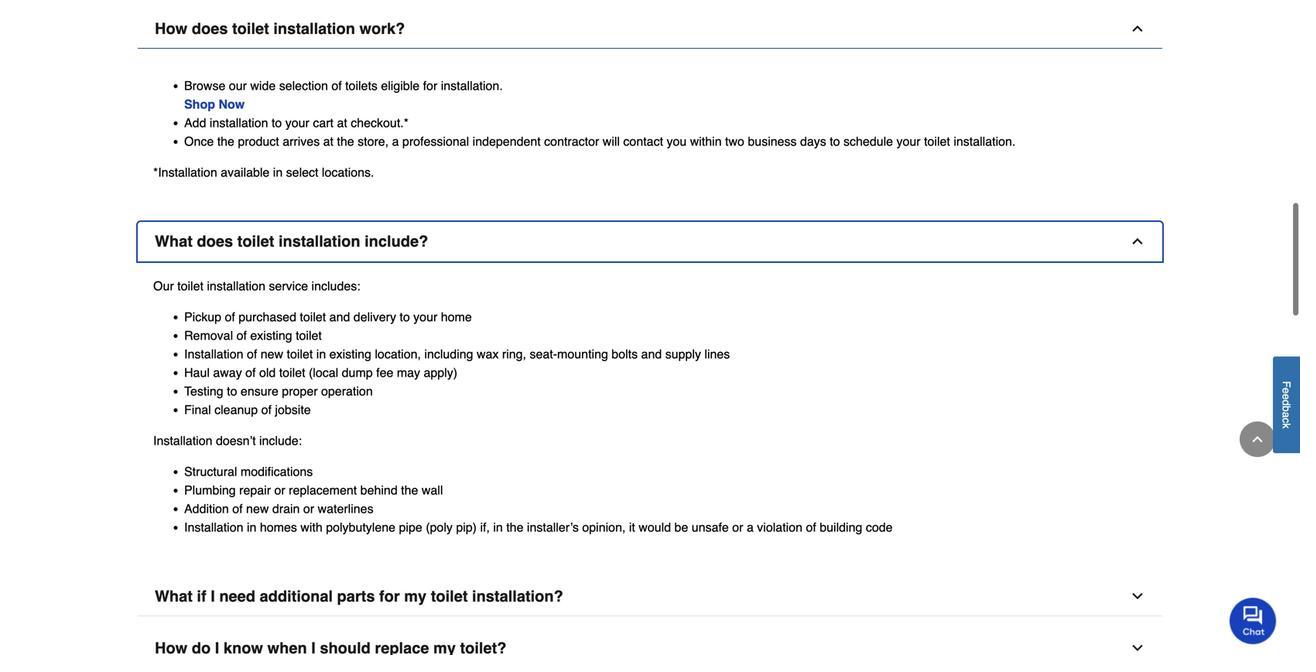 Task type: vqa. For each thing, say whether or not it's contained in the screenshot.
ACCESSIBLE ENTRY & HOME link on the left
no



Task type: locate. For each thing, give the bounding box(es) containing it.
toilets
[[345, 78, 378, 93]]

of down the purchased
[[237, 329, 247, 343]]

what for what does toilet installation include?
[[155, 232, 193, 250]]

my
[[404, 588, 427, 606]]

mounting
[[557, 347, 608, 361]]

days
[[801, 134, 827, 148]]

0 vertical spatial installation
[[184, 347, 243, 361]]

1 vertical spatial at
[[323, 134, 334, 148]]

e
[[1281, 388, 1293, 394], [1281, 394, 1293, 400]]

0 vertical spatial or
[[274, 483, 285, 498]]

may
[[397, 366, 420, 380]]

chat invite button image
[[1230, 598, 1277, 645]]

toilet inside button
[[431, 588, 468, 606]]

seat-
[[530, 347, 557, 361]]

for inside browse our wide selection of toilets eligible for installation. shop now add installation to your cart at checkout.* once the product arrives at the store, a professional independent contractor will contact you within two business days to schedule your toilet installation.
[[423, 78, 438, 93]]

a
[[392, 134, 399, 148], [1281, 412, 1293, 418], [747, 521, 754, 535]]

within
[[690, 134, 722, 148]]

1 horizontal spatial existing
[[330, 347, 372, 361]]

behind
[[361, 483, 398, 498]]

0 vertical spatial a
[[392, 134, 399, 148]]

fee
[[376, 366, 394, 380]]

installation
[[274, 20, 355, 37], [210, 116, 268, 130], [279, 232, 360, 250], [207, 279, 266, 293]]

installation down addition
[[184, 521, 243, 535]]

1 what from the top
[[155, 232, 193, 250]]

1 chevron up image from the top
[[1130, 21, 1146, 36]]

1 vertical spatial for
[[379, 588, 400, 606]]

new
[[261, 347, 283, 361], [246, 502, 269, 516]]

homes
[[260, 521, 297, 535]]

toilet inside browse our wide selection of toilets eligible for installation. shop now add installation to your cart at checkout.* once the product arrives at the store, a professional independent contractor will contact you within two business days to schedule your toilet installation.
[[924, 134, 951, 148]]

independent
[[473, 134, 541, 148]]

0 vertical spatial chevron up image
[[1130, 21, 1146, 36]]

installation.
[[441, 78, 503, 93], [954, 134, 1016, 148]]

a left "violation"
[[747, 521, 754, 535]]

1 horizontal spatial at
[[337, 116, 347, 130]]

your right schedule
[[897, 134, 921, 148]]

includes:
[[312, 279, 361, 293]]

for
[[423, 78, 438, 93], [379, 588, 400, 606]]

(local
[[309, 366, 339, 380]]

1 vertical spatial your
[[897, 134, 921, 148]]

or up with
[[303, 502, 314, 516]]

1 vertical spatial does
[[197, 232, 233, 250]]

be
[[675, 521, 689, 535]]

does right how
[[192, 20, 228, 37]]

installation down removal in the bottom left of the page
[[184, 347, 243, 361]]

0 vertical spatial existing
[[250, 329, 292, 343]]

once
[[184, 134, 214, 148]]

installation down final
[[153, 434, 213, 448]]

if
[[197, 588, 206, 606]]

select
[[286, 165, 319, 179]]

0 vertical spatial new
[[261, 347, 283, 361]]

or down modifications
[[274, 483, 285, 498]]

schedule
[[844, 134, 894, 148]]

at
[[337, 116, 347, 130], [323, 134, 334, 148]]

browse our wide selection of toilets eligible for installation. shop now add installation to your cart at checkout.* once the product arrives at the store, a professional independent contractor will contact you within two business days to schedule your toilet installation.
[[184, 78, 1016, 148]]

wall
[[422, 483, 443, 498]]

proper
[[282, 384, 318, 399]]

a right store,
[[392, 134, 399, 148]]

purchased
[[239, 310, 297, 324]]

1 horizontal spatial or
[[303, 502, 314, 516]]

your up arrives
[[285, 116, 310, 130]]

what inside button
[[155, 232, 193, 250]]

0 horizontal spatial your
[[285, 116, 310, 130]]

in up the "(local"
[[316, 347, 326, 361]]

of left toilets
[[332, 78, 342, 93]]

1 vertical spatial new
[[246, 502, 269, 516]]

e up b
[[1281, 394, 1293, 400]]

with
[[301, 521, 323, 535]]

dump
[[342, 366, 373, 380]]

supply
[[666, 347, 701, 361]]

1 horizontal spatial installation.
[[954, 134, 1016, 148]]

two
[[725, 134, 745, 148]]

*installation
[[153, 165, 217, 179]]

installation inside browse our wide selection of toilets eligible for installation. shop now add installation to your cart at checkout.* once the product arrives at the store, a professional independent contractor will contact you within two business days to schedule your toilet installation.
[[210, 116, 268, 130]]

new inside structural modifications plumbing repair or replacement behind the wall addition of new drain or waterlines installation in homes with polybutylene pipe (poly pip) if, in the installer's opinion, it would be unsafe or a violation of building code
[[246, 502, 269, 516]]

or right unsafe
[[733, 521, 744, 535]]

chevron up image for include?
[[1130, 234, 1146, 249]]

repair
[[239, 483, 271, 498]]

2 horizontal spatial or
[[733, 521, 744, 535]]

2 vertical spatial a
[[747, 521, 754, 535]]

to right 'days' on the top of the page
[[830, 134, 840, 148]]

home
[[441, 310, 472, 324]]

arrives
[[283, 134, 320, 148]]

1 e from the top
[[1281, 388, 1293, 394]]

e up d
[[1281, 388, 1293, 394]]

work?
[[360, 20, 405, 37]]

f e e d b a c k button
[[1274, 357, 1301, 454]]

of right pickup
[[225, 310, 235, 324]]

1 horizontal spatial your
[[414, 310, 438, 324]]

0 horizontal spatial or
[[274, 483, 285, 498]]

existing up dump on the bottom left of the page
[[330, 347, 372, 361]]

your inside 'pickup of purchased toilet and delivery to your home removal of existing toilet installation of new toilet in existing location, including wax ring, seat-mounting bolts and supply lines haul away of old toilet (local dump fee may apply) testing to ensure proper operation final cleanup of jobsite'
[[414, 310, 438, 324]]

pip)
[[456, 521, 477, 535]]

0 horizontal spatial at
[[323, 134, 334, 148]]

1 horizontal spatial and
[[641, 347, 662, 361]]

what inside button
[[155, 588, 193, 606]]

locations.
[[322, 165, 374, 179]]

0 vertical spatial for
[[423, 78, 438, 93]]

will
[[603, 134, 620, 148]]

include?
[[365, 232, 428, 250]]

2 horizontal spatial your
[[897, 134, 921, 148]]

1 vertical spatial a
[[1281, 412, 1293, 418]]

in inside 'pickup of purchased toilet and delivery to your home removal of existing toilet installation of new toilet in existing location, including wax ring, seat-mounting bolts and supply lines haul away of old toilet (local dump fee may apply) testing to ensure proper operation final cleanup of jobsite'
[[316, 347, 326, 361]]

testing
[[184, 384, 224, 399]]

including
[[425, 347, 473, 361]]

at down the 'cart'
[[323, 134, 334, 148]]

0 vertical spatial and
[[330, 310, 350, 324]]

1 vertical spatial and
[[641, 347, 662, 361]]

1 vertical spatial chevron up image
[[1130, 234, 1146, 249]]

1 vertical spatial or
[[303, 502, 314, 516]]

of left old
[[246, 366, 256, 380]]

what
[[155, 232, 193, 250], [155, 588, 193, 606]]

for right eligible
[[423, 78, 438, 93]]

2 vertical spatial your
[[414, 310, 438, 324]]

for inside what if i need additional parts for my toilet installation? button
[[379, 588, 400, 606]]

0 horizontal spatial existing
[[250, 329, 292, 343]]

1 vertical spatial what
[[155, 588, 193, 606]]

and right "bolts"
[[641, 347, 662, 361]]

your left home
[[414, 310, 438, 324]]

now
[[219, 97, 245, 111]]

chevron down image
[[1130, 589, 1146, 605]]

installation inside 'pickup of purchased toilet and delivery to your home removal of existing toilet installation of new toilet in existing location, including wax ring, seat-mounting bolts and supply lines haul away of old toilet (local dump fee may apply) testing to ensure proper operation final cleanup of jobsite'
[[184, 347, 243, 361]]

professional
[[403, 134, 469, 148]]

existing down the purchased
[[250, 329, 292, 343]]

our toilet installation service includes:
[[153, 279, 361, 293]]

installation
[[184, 347, 243, 361], [153, 434, 213, 448], [184, 521, 243, 535]]

new up old
[[261, 347, 283, 361]]

1 horizontal spatial a
[[747, 521, 754, 535]]

for left my
[[379, 588, 400, 606]]

does up our toilet installation service includes:
[[197, 232, 233, 250]]

your
[[285, 116, 310, 130], [897, 134, 921, 148], [414, 310, 438, 324]]

1 horizontal spatial for
[[423, 78, 438, 93]]

ring,
[[502, 347, 526, 361]]

a up k
[[1281, 412, 1293, 418]]

0 horizontal spatial installation.
[[441, 78, 503, 93]]

0 horizontal spatial a
[[392, 134, 399, 148]]

our
[[153, 279, 174, 293]]

new inside 'pickup of purchased toilet and delivery to your home removal of existing toilet installation of new toilet in existing location, including wax ring, seat-mounting bolts and supply lines haul away of old toilet (local dump fee may apply) testing to ensure proper operation final cleanup of jobsite'
[[261, 347, 283, 361]]

the
[[217, 134, 235, 148], [337, 134, 354, 148], [401, 483, 418, 498], [507, 521, 524, 535]]

a inside browse our wide selection of toilets eligible for installation. shop now add installation to your cart at checkout.* once the product arrives at the store, a professional independent contractor will contact you within two business days to schedule your toilet installation.
[[392, 134, 399, 148]]

shop
[[184, 97, 215, 111]]

of
[[332, 78, 342, 93], [225, 310, 235, 324], [237, 329, 247, 343], [247, 347, 257, 361], [246, 366, 256, 380], [261, 403, 272, 417], [232, 502, 243, 516], [806, 521, 817, 535]]

0 horizontal spatial for
[[379, 588, 400, 606]]

of left building
[[806, 521, 817, 535]]

chevron up image inside "what does toilet installation include?" button
[[1130, 234, 1146, 249]]

to
[[272, 116, 282, 130], [830, 134, 840, 148], [400, 310, 410, 324], [227, 384, 237, 399]]

ensure
[[241, 384, 279, 399]]

cleanup
[[215, 403, 258, 417]]

installer's
[[527, 521, 579, 535]]

0 horizontal spatial and
[[330, 310, 350, 324]]

of up ensure
[[247, 347, 257, 361]]

what left if on the left
[[155, 588, 193, 606]]

2 vertical spatial or
[[733, 521, 744, 535]]

0 vertical spatial does
[[192, 20, 228, 37]]

2 chevron up image from the top
[[1130, 234, 1146, 249]]

installation inside structural modifications plumbing repair or replacement behind the wall addition of new drain or waterlines installation in homes with polybutylene pipe (poly pip) if, in the installer's opinion, it would be unsafe or a violation of building code
[[184, 521, 243, 535]]

c
[[1281, 418, 1293, 424]]

our
[[229, 78, 247, 93]]

chevron up image
[[1130, 21, 1146, 36], [1130, 234, 1146, 249]]

the left 'wall'
[[401, 483, 418, 498]]

chevron up image inside how does toilet installation work? button
[[1130, 21, 1146, 36]]

and down includes:
[[330, 310, 350, 324]]

removal
[[184, 329, 233, 343]]

0 vertical spatial what
[[155, 232, 193, 250]]

installation down now
[[210, 116, 268, 130]]

2 what from the top
[[155, 588, 193, 606]]

at right the 'cart'
[[337, 116, 347, 130]]

the right if,
[[507, 521, 524, 535]]

what up our
[[155, 232, 193, 250]]

b
[[1281, 406, 1293, 412]]

new down repair
[[246, 502, 269, 516]]

structural
[[184, 465, 237, 479]]

2 vertical spatial installation
[[184, 521, 243, 535]]

2 horizontal spatial a
[[1281, 412, 1293, 418]]



Task type: describe. For each thing, give the bounding box(es) containing it.
2 e from the top
[[1281, 394, 1293, 400]]

cart
[[313, 116, 334, 130]]

0 vertical spatial at
[[337, 116, 347, 130]]

plumbing
[[184, 483, 236, 498]]

pickup
[[184, 310, 221, 324]]

chevron down image
[[1130, 641, 1146, 656]]

business
[[748, 134, 797, 148]]

in left select
[[273, 165, 283, 179]]

wax
[[477, 347, 499, 361]]

d
[[1281, 400, 1293, 406]]

in right if,
[[493, 521, 503, 535]]

of inside browse our wide selection of toilets eligible for installation. shop now add installation to your cart at checkout.* once the product arrives at the store, a professional independent contractor will contact you within two business days to schedule your toilet installation.
[[332, 78, 342, 93]]

installation up "selection"
[[274, 20, 355, 37]]

contractor
[[544, 134, 599, 148]]

parts
[[337, 588, 375, 606]]

how does toilet installation work?
[[155, 20, 405, 37]]

drain
[[272, 502, 300, 516]]

final
[[184, 403, 211, 417]]

replacement
[[289, 483, 357, 498]]

browse
[[184, 78, 226, 93]]

pipe
[[399, 521, 423, 535]]

what for what if i need additional parts for my toilet installation?
[[155, 588, 193, 606]]

away
[[213, 366, 242, 380]]

of down ensure
[[261, 403, 272, 417]]

1 vertical spatial existing
[[330, 347, 372, 361]]

need
[[219, 588, 255, 606]]

location,
[[375, 347, 421, 361]]

how does toilet installation work? button
[[138, 9, 1163, 49]]

does for what
[[197, 232, 233, 250]]

product
[[238, 134, 279, 148]]

scroll to top element
[[1240, 422, 1276, 458]]

chevron up image for work?
[[1130, 21, 1146, 36]]

0 vertical spatial your
[[285, 116, 310, 130]]

code
[[866, 521, 893, 535]]

selection
[[279, 78, 328, 93]]

does for how
[[192, 20, 228, 37]]

would
[[639, 521, 671, 535]]

eligible
[[381, 78, 420, 93]]

chevron up image
[[1250, 432, 1266, 448]]

installation up the purchased
[[207, 279, 266, 293]]

opinion,
[[582, 521, 626, 535]]

doesn't
[[216, 434, 256, 448]]

delivery
[[354, 310, 396, 324]]

contact
[[624, 134, 664, 148]]

service
[[269, 279, 308, 293]]

what does toilet installation include?
[[155, 232, 428, 250]]

shop now link
[[184, 97, 245, 111]]

the right once
[[217, 134, 235, 148]]

k
[[1281, 424, 1293, 429]]

to right delivery
[[400, 310, 410, 324]]

additional
[[260, 588, 333, 606]]

installation?
[[472, 588, 563, 606]]

old
[[259, 366, 276, 380]]

include:
[[259, 434, 302, 448]]

what if i need additional parts for my toilet installation? button
[[138, 577, 1163, 617]]

(poly
[[426, 521, 453, 535]]

unsafe
[[692, 521, 729, 535]]

modifications
[[241, 465, 313, 479]]

store,
[[358, 134, 389, 148]]

haul
[[184, 366, 210, 380]]

violation
[[757, 521, 803, 535]]

apply)
[[424, 366, 458, 380]]

what if i need additional parts for my toilet installation?
[[155, 588, 563, 606]]

0 vertical spatial installation.
[[441, 78, 503, 93]]

waterlines
[[318, 502, 374, 516]]

wide
[[250, 78, 276, 93]]

i
[[211, 588, 215, 606]]

a inside button
[[1281, 412, 1293, 418]]

if,
[[480, 521, 490, 535]]

f e e d b a c k
[[1281, 382, 1293, 429]]

it
[[629, 521, 636, 535]]

available
[[221, 165, 270, 179]]

operation
[[321, 384, 373, 399]]

in left the homes
[[247, 521, 257, 535]]

installation doesn't include:
[[153, 434, 302, 448]]

to up product
[[272, 116, 282, 130]]

structural modifications plumbing repair or replacement behind the wall addition of new drain or waterlines installation in homes with polybutylene pipe (poly pip) if, in the installer's opinion, it would be unsafe or a violation of building code
[[184, 465, 893, 535]]

pickup of purchased toilet and delivery to your home removal of existing toilet installation of new toilet in existing location, including wax ring, seat-mounting bolts and supply lines haul away of old toilet (local dump fee may apply) testing to ensure proper operation final cleanup of jobsite
[[184, 310, 730, 417]]

installation up includes:
[[279, 232, 360, 250]]

add
[[184, 116, 206, 130]]

1 vertical spatial installation.
[[954, 134, 1016, 148]]

addition
[[184, 502, 229, 516]]

you
[[667, 134, 687, 148]]

jobsite
[[275, 403, 311, 417]]

to up cleanup
[[227, 384, 237, 399]]

the left store,
[[337, 134, 354, 148]]

1 vertical spatial installation
[[153, 434, 213, 448]]

lines
[[705, 347, 730, 361]]

building
[[820, 521, 863, 535]]

a inside structural modifications plumbing repair or replacement behind the wall addition of new drain or waterlines installation in homes with polybutylene pipe (poly pip) if, in the installer's opinion, it would be unsafe or a violation of building code
[[747, 521, 754, 535]]

of down repair
[[232, 502, 243, 516]]



